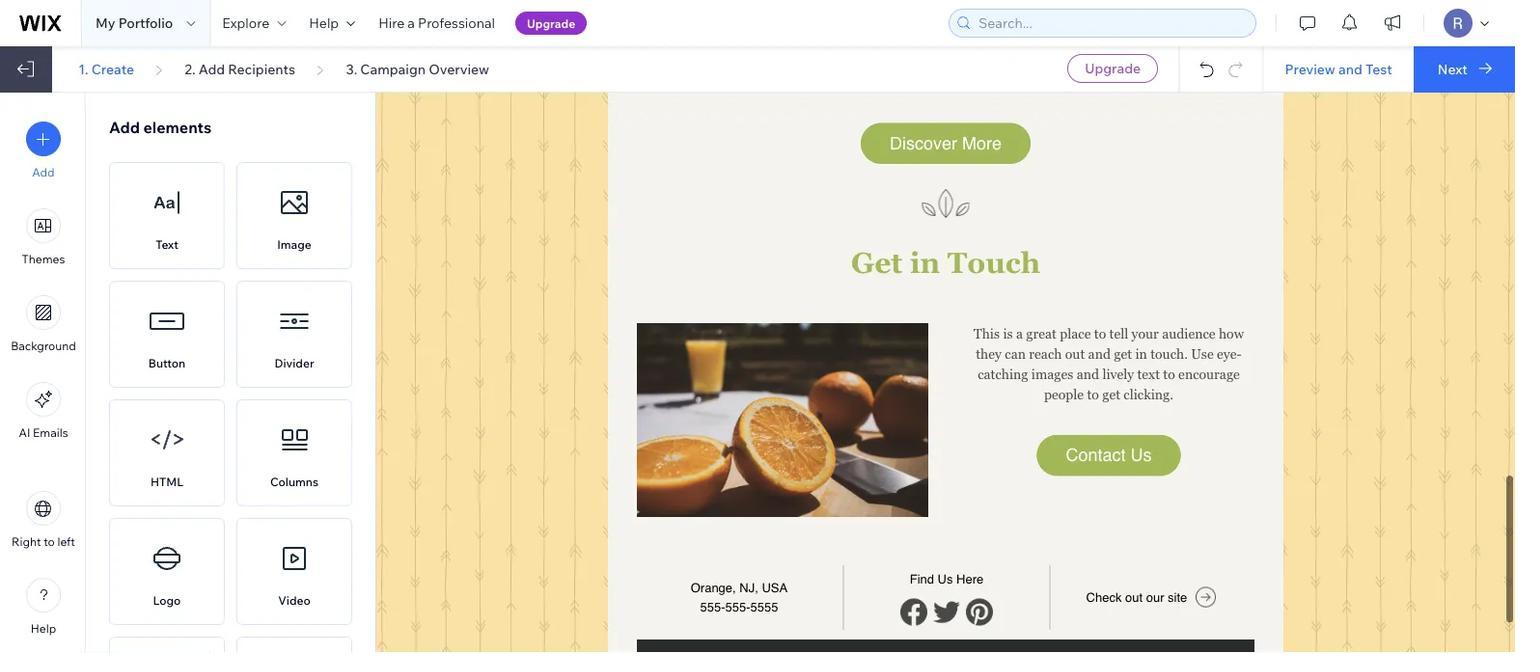 Task type: describe. For each thing, give the bounding box(es) containing it.
2. add recipients link
[[185, 60, 295, 78]]

background button
[[11, 295, 76, 353]]

campaign
[[360, 60, 426, 77]]

contact
[[1066, 445, 1126, 465]]

to down the touch.
[[1163, 366, 1175, 382]]

preview
[[1285, 60, 1335, 77]]

video
[[278, 593, 310, 608]]

add for add
[[32, 165, 55, 179]]

preview and test
[[1285, 60, 1392, 77]]

people
[[1044, 387, 1084, 402]]

catching
[[978, 366, 1028, 382]]

to right people
[[1087, 387, 1099, 402]]

0 horizontal spatial help
[[31, 621, 56, 636]]

1. create
[[78, 60, 134, 77]]

us for contact
[[1131, 445, 1152, 465]]

hire a professional link
[[367, 0, 507, 46]]

find us here
[[910, 572, 984, 587]]

check out our site link
[[1086, 586, 1217, 610]]

upgrade for the topmost upgrade button
[[527, 16, 575, 30]]

right to left
[[12, 535, 75, 549]]

button
[[148, 356, 185, 371]]

3.
[[346, 60, 357, 77]]

2 horizontal spatial add
[[199, 60, 225, 77]]

site
[[1168, 591, 1187, 605]]

0 vertical spatial in
[[910, 247, 940, 279]]

0 vertical spatial upgrade button
[[515, 12, 587, 35]]

right
[[12, 535, 41, 549]]

my
[[96, 14, 115, 31]]

themes button
[[22, 208, 65, 266]]

contact us link
[[1037, 435, 1181, 475]]

your
[[1132, 326, 1159, 341]]

to left tell
[[1094, 326, 1106, 341]]

hire
[[378, 14, 405, 31]]

test
[[1365, 60, 1392, 77]]

portfolio
[[118, 14, 173, 31]]

orange, nj, usa link
[[691, 581, 788, 595]]

1 horizontal spatial out
[[1125, 591, 1143, 605]]

1.
[[78, 60, 88, 77]]

touch
[[947, 247, 1040, 279]]

to inside button
[[44, 535, 55, 549]]

text
[[1137, 366, 1160, 382]]

images
[[1031, 366, 1073, 382]]

5555
[[750, 600, 778, 614]]

Search... field
[[973, 10, 1250, 37]]

1 horizontal spatial help
[[309, 14, 339, 31]]

out inside this is a great place to tell your audience how they can reach out and get in touch. use eye- catching images and lively text to encourage people to get clicking.
[[1065, 346, 1085, 361]]

check
[[1086, 591, 1122, 605]]

image
[[277, 237, 311, 252]]

next button
[[1414, 46, 1515, 93]]

1 vertical spatial get
[[1102, 387, 1120, 402]]

how
[[1219, 326, 1244, 341]]

ai
[[19, 426, 30, 440]]

use
[[1191, 346, 1214, 361]]

1 vertical spatial help button
[[26, 578, 61, 636]]

touch.
[[1150, 346, 1188, 361]]

share on twitter image
[[933, 599, 960, 626]]

us for find
[[938, 572, 953, 587]]

elements
[[143, 118, 212, 137]]

create
[[91, 60, 134, 77]]

nj,
[[739, 581, 758, 595]]

1 555- from the left
[[700, 600, 725, 614]]

logo
[[153, 593, 181, 608]]

add button
[[26, 122, 61, 179]]

2. add recipients
[[185, 60, 295, 77]]

recipients
[[228, 60, 295, 77]]

encourage
[[1178, 366, 1240, 382]]

usa
[[762, 581, 788, 595]]

discover more link
[[861, 123, 1031, 163]]

themes
[[22, 252, 65, 266]]

1 vertical spatial and
[[1088, 346, 1111, 361]]

find
[[910, 572, 934, 587]]

professional
[[418, 14, 495, 31]]



Task type: vqa. For each thing, say whether or not it's contained in the screenshot.
place
yes



Task type: locate. For each thing, give the bounding box(es) containing it.
1 vertical spatial help
[[31, 621, 56, 636]]

2 vertical spatial add
[[32, 165, 55, 179]]

0 horizontal spatial out
[[1065, 346, 1085, 361]]

us inside "link"
[[1131, 445, 1152, 465]]

this
[[974, 326, 1000, 341]]

1 horizontal spatial upgrade button
[[1067, 54, 1158, 83]]

share on facebook image
[[900, 599, 927, 626]]

they
[[976, 346, 1002, 361]]

discover more
[[890, 133, 1002, 153]]

1 vertical spatial upgrade button
[[1067, 54, 1158, 83]]

0 horizontal spatial add
[[32, 165, 55, 179]]

my portfolio
[[96, 14, 173, 31]]

0 horizontal spatial upgrade button
[[515, 12, 587, 35]]

orange, nj, usa 555-555-5555
[[691, 581, 788, 614]]

out left our
[[1125, 591, 1143, 605]]

help button up the 3.
[[297, 0, 367, 46]]

us
[[1131, 445, 1152, 465], [938, 572, 953, 587]]

columns
[[270, 475, 318, 489]]

add left elements
[[109, 118, 140, 137]]

0 vertical spatial a
[[408, 14, 415, 31]]

and
[[1338, 60, 1362, 77], [1088, 346, 1111, 361], [1077, 366, 1099, 382]]

0 vertical spatial add
[[199, 60, 225, 77]]

out down place at the right of page
[[1065, 346, 1085, 361]]

2 vertical spatial and
[[1077, 366, 1099, 382]]

upgrade down search... field
[[1085, 60, 1141, 77]]

0 vertical spatial help
[[309, 14, 339, 31]]

0 horizontal spatial us
[[938, 572, 953, 587]]

and left lively
[[1077, 366, 1099, 382]]

can
[[1005, 346, 1026, 361]]

upgrade button down search... field
[[1067, 54, 1158, 83]]

0 vertical spatial out
[[1065, 346, 1085, 361]]

in down your
[[1135, 346, 1147, 361]]

0 vertical spatial upgrade
[[527, 16, 575, 30]]

1 horizontal spatial help button
[[297, 0, 367, 46]]

upgrade for right upgrade button
[[1085, 60, 1141, 77]]

1 horizontal spatial add
[[109, 118, 140, 137]]

orange,
[[691, 581, 736, 595]]

get
[[851, 247, 903, 279]]

out
[[1065, 346, 1085, 361], [1125, 591, 1143, 605]]

here
[[956, 572, 984, 587]]

ai emails
[[19, 426, 68, 440]]

get in touch
[[851, 247, 1040, 279]]

upgrade button right professional
[[515, 12, 587, 35]]

add elements
[[109, 118, 212, 137]]

555- down orange, at the left bottom of page
[[700, 600, 725, 614]]

clicking.
[[1124, 387, 1173, 402]]

a inside this is a great place to tell your audience how they can reach out and get in touch. use eye- catching images and lively text to encourage people to get clicking.
[[1016, 326, 1023, 341]]

to left left
[[44, 535, 55, 549]]

0 horizontal spatial upgrade
[[527, 16, 575, 30]]

a inside hire a professional link
[[408, 14, 415, 31]]

ai emails button
[[19, 382, 68, 440]]

1 vertical spatial out
[[1125, 591, 1143, 605]]

check out our site
[[1086, 591, 1187, 605]]

eye-
[[1217, 346, 1242, 361]]

to
[[1094, 326, 1106, 341], [1163, 366, 1175, 382], [1087, 387, 1099, 402], [44, 535, 55, 549]]

html
[[150, 475, 183, 489]]

more
[[962, 133, 1002, 153]]

1. create link
[[78, 60, 134, 78]]

1 vertical spatial us
[[938, 572, 953, 587]]

great
[[1026, 326, 1057, 341]]

reach
[[1029, 346, 1062, 361]]

2 555- from the left
[[725, 600, 750, 614]]

3. campaign overview
[[346, 60, 489, 77]]

a right the is
[[1016, 326, 1023, 341]]

place
[[1060, 326, 1091, 341]]

help button down right to left
[[26, 578, 61, 636]]

add inside button
[[32, 165, 55, 179]]

2.
[[185, 60, 196, 77]]

555- down the orange, nj, usa link
[[725, 600, 750, 614]]

and left test
[[1338, 60, 1362, 77]]

share on pinterest image
[[966, 599, 993, 626]]

our
[[1146, 591, 1164, 605]]

background
[[11, 339, 76, 353]]

this is a great place to tell your audience how they can reach out and get in touch. use eye- catching images and lively text to encourage people to get clicking.
[[974, 326, 1244, 402]]

add
[[199, 60, 225, 77], [109, 118, 140, 137], [32, 165, 55, 179]]

emails
[[33, 426, 68, 440]]

text
[[156, 237, 178, 252]]

overview
[[429, 60, 489, 77]]

right to left button
[[12, 491, 75, 549]]

upgrade right professional
[[527, 16, 575, 30]]

add right 2.
[[199, 60, 225, 77]]

1 vertical spatial add
[[109, 118, 140, 137]]

1 horizontal spatial in
[[1135, 346, 1147, 361]]

0 horizontal spatial in
[[910, 247, 940, 279]]

0 horizontal spatial help button
[[26, 578, 61, 636]]

tell
[[1109, 326, 1128, 341]]

1 vertical spatial in
[[1135, 346, 1147, 361]]

help
[[309, 14, 339, 31], [31, 621, 56, 636]]

a
[[408, 14, 415, 31], [1016, 326, 1023, 341]]

555-
[[700, 600, 725, 614], [725, 600, 750, 614]]

0 vertical spatial and
[[1338, 60, 1362, 77]]

in right get
[[910, 247, 940, 279]]

explore
[[222, 14, 270, 31]]

get down lively
[[1102, 387, 1120, 402]]

0 vertical spatial get
[[1114, 346, 1132, 361]]

in
[[910, 247, 940, 279], [1135, 346, 1147, 361]]

us right contact
[[1131, 445, 1152, 465]]

help down right to left
[[31, 621, 56, 636]]

get
[[1114, 346, 1132, 361], [1102, 387, 1120, 402]]

0 horizontal spatial a
[[408, 14, 415, 31]]

1 vertical spatial a
[[1016, 326, 1023, 341]]

upgrade
[[527, 16, 575, 30], [1085, 60, 1141, 77]]

help left hire
[[309, 14, 339, 31]]

add for add elements
[[109, 118, 140, 137]]

in inside this is a great place to tell your audience how they can reach out and get in touch. use eye- catching images and lively text to encourage people to get clicking.
[[1135, 346, 1147, 361]]

add up "themes" 'button'
[[32, 165, 55, 179]]

is
[[1003, 326, 1013, 341]]

upgrade button
[[515, 12, 587, 35], [1067, 54, 1158, 83]]

1 horizontal spatial us
[[1131, 445, 1152, 465]]

3. campaign overview link
[[346, 60, 489, 78]]

left
[[57, 535, 75, 549]]

1 horizontal spatial a
[[1016, 326, 1023, 341]]

divider
[[275, 356, 314, 371]]

0 vertical spatial us
[[1131, 445, 1152, 465]]

1 horizontal spatial upgrade
[[1085, 60, 1141, 77]]

next
[[1438, 60, 1468, 77]]

contact us
[[1066, 445, 1152, 465]]

get down tell
[[1114, 346, 1132, 361]]

and up lively
[[1088, 346, 1111, 361]]

lively
[[1102, 366, 1134, 382]]

0 vertical spatial help button
[[297, 0, 367, 46]]

discover
[[890, 133, 957, 153]]

hire a professional
[[378, 14, 495, 31]]

1 vertical spatial upgrade
[[1085, 60, 1141, 77]]

help button
[[297, 0, 367, 46], [26, 578, 61, 636]]

audience
[[1162, 326, 1215, 341]]

555-555-5555 link
[[700, 600, 778, 614]]

us right find
[[938, 572, 953, 587]]

a right hire
[[408, 14, 415, 31]]



